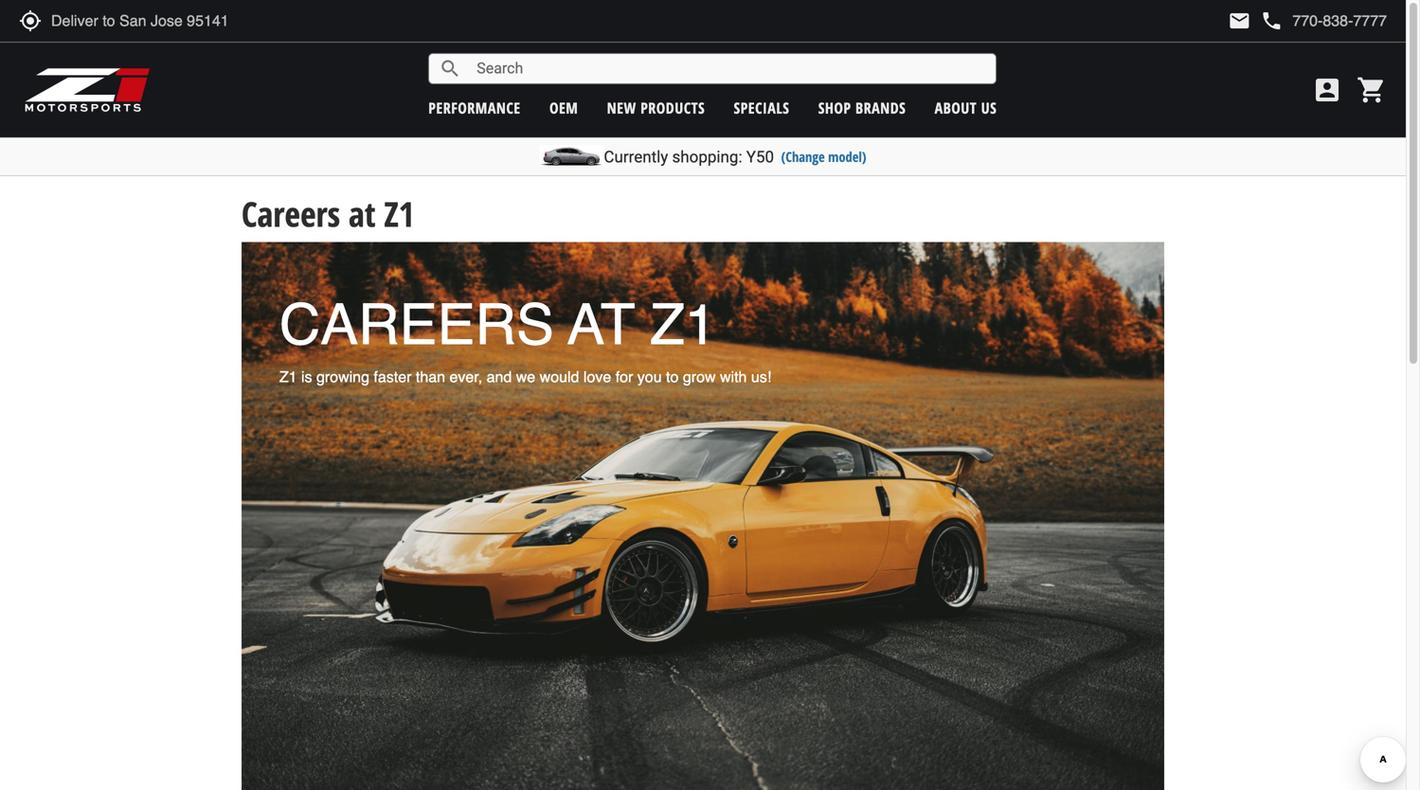 Task type: locate. For each thing, give the bounding box(es) containing it.
1 horizontal spatial z1
[[384, 190, 415, 237]]

at
[[349, 190, 376, 237], [568, 292, 635, 358]]

0 vertical spatial at
[[349, 190, 376, 237]]

oem link
[[550, 98, 578, 118]]

you
[[638, 368, 662, 385]]

Search search field
[[462, 54, 996, 83]]

brands
[[856, 98, 906, 118]]

0 vertical spatial careers
[[241, 190, 340, 237]]

new
[[607, 98, 636, 118]]

ever,
[[450, 368, 482, 385]]

oem
[[550, 98, 578, 118]]

growing
[[316, 368, 370, 385]]

about us
[[935, 98, 997, 118]]

model)
[[828, 147, 867, 166]]

new products link
[[607, 98, 705, 118]]

1 vertical spatial careers
[[279, 292, 554, 358]]

mail link
[[1228, 9, 1251, 32]]

shop brands
[[818, 98, 906, 118]]

and
[[487, 368, 512, 385]]

1 horizontal spatial at
[[568, 292, 635, 358]]

1 vertical spatial z1
[[650, 292, 717, 358]]

2 vertical spatial z1
[[279, 368, 297, 385]]

careers
[[241, 190, 340, 237], [279, 292, 554, 358]]

shopping_cart link
[[1352, 75, 1387, 105]]

z1
[[384, 190, 415, 237], [650, 292, 717, 358], [279, 368, 297, 385]]

phone link
[[1261, 9, 1387, 32]]

z1 is growing faster than ever, and we would love for you to grow with us!
[[279, 368, 772, 385]]

shopping_cart
[[1357, 75, 1387, 105]]

performance
[[429, 98, 521, 118]]

1 vertical spatial careers at z1
[[279, 292, 717, 358]]

faster
[[374, 368, 412, 385]]

specials
[[734, 98, 790, 118]]

account_box link
[[1308, 75, 1348, 105]]

currently shopping: y50 (change model)
[[604, 147, 867, 166]]

careers at z1
[[241, 190, 415, 237], [279, 292, 717, 358]]

1 vertical spatial at
[[568, 292, 635, 358]]

shopping:
[[672, 147, 743, 166]]

with
[[720, 368, 747, 385]]



Task type: describe. For each thing, give the bounding box(es) containing it.
0 horizontal spatial z1
[[279, 368, 297, 385]]

to
[[666, 368, 679, 385]]

mail
[[1228, 9, 1251, 32]]

y50
[[747, 147, 774, 166]]

mail phone
[[1228, 9, 1283, 32]]

grow
[[683, 368, 716, 385]]

we
[[516, 368, 536, 385]]

(change model) link
[[781, 147, 867, 166]]

0 vertical spatial z1
[[384, 190, 415, 237]]

would
[[540, 368, 579, 385]]

0 horizontal spatial at
[[349, 190, 376, 237]]

about
[[935, 98, 977, 118]]

about us link
[[935, 98, 997, 118]]

2 horizontal spatial z1
[[650, 292, 717, 358]]

us
[[981, 98, 997, 118]]

shop brands link
[[818, 98, 906, 118]]

z1 motorsports logo image
[[24, 66, 151, 114]]

than
[[416, 368, 445, 385]]

free shipping!  on select z1 products shipped within the continental us. image
[[241, 242, 1165, 790]]

love
[[584, 368, 611, 385]]

currently
[[604, 147, 668, 166]]

for
[[616, 368, 633, 385]]

new products
[[607, 98, 705, 118]]

(change
[[781, 147, 825, 166]]

us!
[[751, 368, 772, 385]]

is
[[301, 368, 312, 385]]

shop
[[818, 98, 852, 118]]

phone
[[1261, 9, 1283, 32]]

0 vertical spatial careers at z1
[[241, 190, 415, 237]]

specials link
[[734, 98, 790, 118]]

products
[[641, 98, 705, 118]]

performance link
[[429, 98, 521, 118]]

my_location
[[19, 9, 42, 32]]

account_box
[[1312, 75, 1343, 105]]

search
[[439, 57, 462, 80]]



Task type: vqa. For each thing, say whether or not it's contained in the screenshot.
The "350Z" in the Z1 350Z Custom-Fit Sunshade star star star star star 5/5 - (3 Reviews) Brand: Z1 Motorsports Fits models: 350Z...
no



